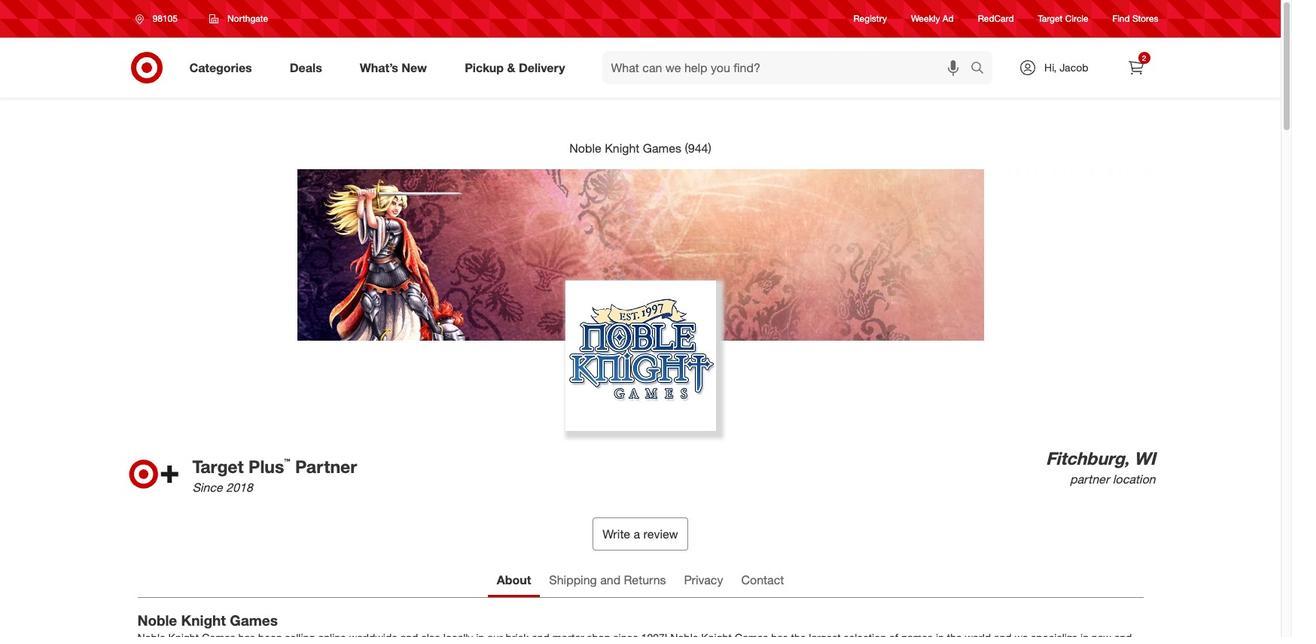 Task type: locate. For each thing, give the bounding box(es) containing it.
returns
[[624, 573, 666, 588]]

a
[[634, 527, 640, 542]]

games for noble knight games (944)
[[643, 141, 682, 156]]

0 vertical spatial games
[[643, 141, 682, 156]]

what's new
[[360, 60, 427, 75]]

1 horizontal spatial knight
[[605, 141, 640, 156]]

shipping and returns
[[549, 573, 666, 588]]

weekly
[[911, 13, 940, 24]]

target for circle
[[1038, 13, 1063, 24]]

northgate button
[[199, 5, 278, 32]]

contact
[[741, 573, 784, 588]]

0 horizontal spatial noble
[[137, 612, 177, 629]]

98105 button
[[125, 5, 193, 32]]

target circle link
[[1038, 12, 1089, 25]]

hi, jacob
[[1044, 61, 1089, 74]]

1 vertical spatial target
[[192, 457, 244, 478]]

shipping
[[549, 573, 597, 588]]

search
[[964, 61, 1000, 76]]

2 link
[[1119, 51, 1153, 84]]

1 vertical spatial games
[[230, 612, 278, 629]]

&
[[507, 60, 515, 75]]

and
[[600, 573, 621, 588]]

0 horizontal spatial target
[[192, 457, 244, 478]]

plus
[[249, 457, 284, 478]]

0 vertical spatial target
[[1038, 13, 1063, 24]]

deals
[[290, 60, 322, 75]]

1 vertical spatial noble
[[137, 612, 177, 629]]

games
[[643, 141, 682, 156], [230, 612, 278, 629]]

target up 'since'
[[192, 457, 244, 478]]

target left circle
[[1038, 13, 1063, 24]]

target
[[1038, 13, 1063, 24], [192, 457, 244, 478]]

new
[[402, 60, 427, 75]]

contact link
[[732, 566, 793, 598]]

redcard link
[[978, 12, 1014, 25]]

ad
[[943, 13, 954, 24]]

privacy
[[684, 573, 723, 588]]

stores
[[1133, 13, 1159, 24]]

since
[[192, 481, 223, 496]]

1 horizontal spatial target
[[1038, 13, 1063, 24]]

pickup & delivery
[[465, 60, 565, 75]]

target circle
[[1038, 13, 1089, 24]]

1 horizontal spatial noble
[[569, 141, 601, 156]]

partner
[[1070, 472, 1109, 487]]

circle
[[1065, 13, 1089, 24]]

knight
[[605, 141, 640, 156], [181, 612, 226, 629]]

™
[[284, 457, 290, 470]]

noble
[[569, 141, 601, 156], [137, 612, 177, 629]]

1 horizontal spatial games
[[643, 141, 682, 156]]

what's
[[360, 60, 398, 75]]

0 vertical spatial knight
[[605, 141, 640, 156]]

location
[[1113, 472, 1156, 487]]

write
[[603, 527, 630, 542]]

2
[[1142, 53, 1146, 63]]

0 horizontal spatial games
[[230, 612, 278, 629]]

0 vertical spatial noble
[[569, 141, 601, 156]]

target inside target plus ™ partner since 2018
[[192, 457, 244, 478]]

write a review
[[603, 527, 678, 542]]

1 vertical spatial knight
[[181, 612, 226, 629]]

0 horizontal spatial knight
[[181, 612, 226, 629]]

registry
[[854, 13, 887, 24]]

shipping and returns link
[[540, 566, 675, 598]]



Task type: vqa. For each thing, say whether or not it's contained in the screenshot.
first!
no



Task type: describe. For each thing, give the bounding box(es) containing it.
find stores link
[[1113, 12, 1159, 25]]

review
[[644, 527, 678, 542]]

redcard
[[978, 13, 1014, 24]]

games for noble knight games
[[230, 612, 278, 629]]

knight for noble knight games (944)
[[605, 141, 640, 156]]

registry link
[[854, 12, 887, 25]]

deals link
[[277, 51, 341, 84]]

about
[[497, 573, 531, 588]]

weekly ad link
[[911, 12, 954, 25]]

(944)
[[685, 141, 711, 156]]

find stores
[[1113, 13, 1159, 24]]

2018
[[226, 481, 253, 496]]

write a review button
[[593, 518, 688, 551]]

pickup
[[465, 60, 504, 75]]

noble knight games (944)
[[569, 141, 711, 156]]

what's new link
[[347, 51, 446, 84]]

partner
[[295, 457, 357, 478]]

search button
[[964, 51, 1000, 87]]

weekly ad
[[911, 13, 954, 24]]

noble knight games
[[137, 612, 278, 629]]

find
[[1113, 13, 1130, 24]]

noble for noble knight games (944)
[[569, 141, 601, 156]]

about link
[[488, 566, 540, 598]]

northgate
[[227, 13, 268, 24]]

fitchburg,
[[1046, 448, 1129, 469]]

noble for noble knight games
[[137, 612, 177, 629]]

target for plus
[[192, 457, 244, 478]]

jacob
[[1060, 61, 1089, 74]]

pickup & delivery link
[[452, 51, 584, 84]]

98105
[[152, 13, 178, 24]]

privacy link
[[675, 566, 732, 598]]

fitchburg, wi partner location
[[1046, 448, 1156, 487]]

hi,
[[1044, 61, 1057, 74]]

knight for noble knight games
[[181, 612, 226, 629]]

categories
[[189, 60, 252, 75]]

delivery
[[519, 60, 565, 75]]

target plus ™ partner since 2018
[[192, 457, 357, 496]]

What can we help you find? suggestions appear below search field
[[602, 51, 974, 84]]

categories link
[[177, 51, 271, 84]]

wi
[[1134, 448, 1156, 469]]



